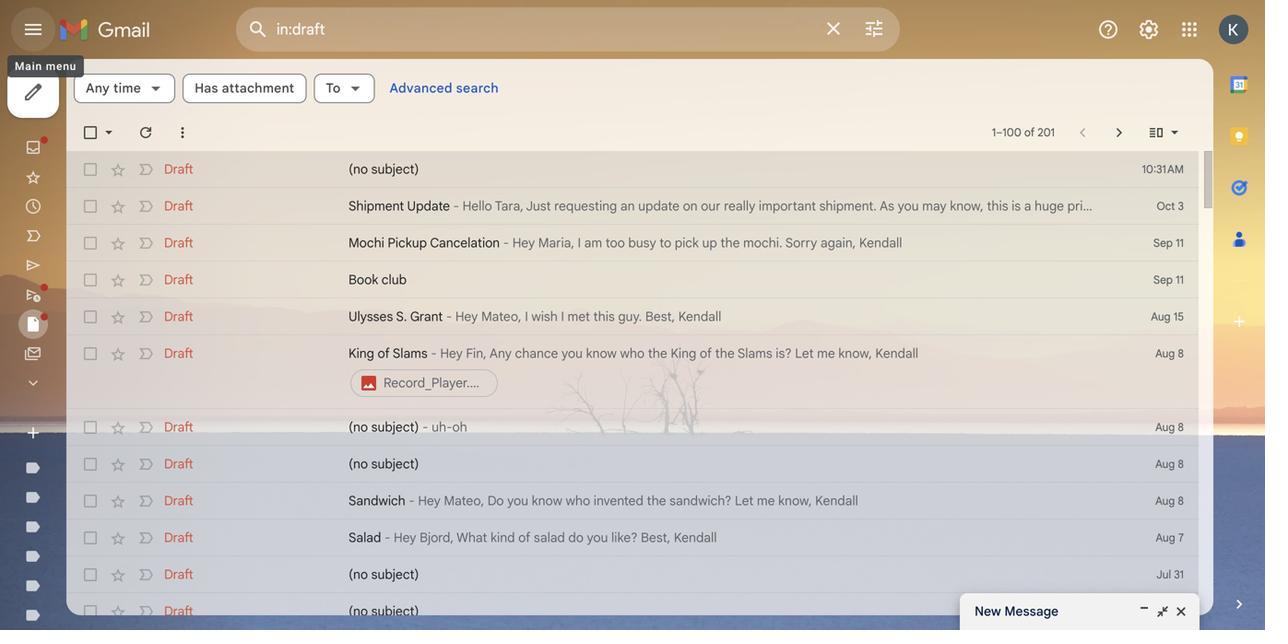 Task type: vqa. For each thing, say whether or not it's contained in the screenshot.


Task type: describe. For each thing, give the bounding box(es) containing it.
1 vertical spatial know,
[[839, 346, 872, 362]]

has attachment
[[195, 80, 295, 96]]

8 for 9th row from the top of the main content containing any time
[[1178, 495, 1184, 509]]

clear search image
[[815, 10, 852, 47]]

bjord,
[[420, 530, 454, 547]]

aug 7
[[1156, 532, 1184, 546]]

pop out image
[[1156, 605, 1171, 620]]

1 31 from the top
[[1174, 569, 1184, 583]]

club
[[382, 272, 407, 288]]

uh-
[[432, 420, 453, 436]]

10 row from the top
[[66, 520, 1199, 557]]

advanced search button
[[382, 72, 506, 105]]

mochi
[[349, 235, 385, 251]]

hey for hey maria, i am too busy to pick up the mochi. sorry again, kendall
[[513, 235, 535, 251]]

a
[[1025, 198, 1032, 214]]

1 jul 31 from the top
[[1157, 569, 1184, 583]]

(no subject) link for aug 8
[[349, 456, 1098, 474]]

aug for 8th row from the top of the main content containing any time
[[1156, 458, 1176, 472]]

hello
[[463, 198, 492, 214]]

hey left "bjord,"
[[394, 530, 417, 547]]

2 vertical spatial know,
[[779, 494, 812, 510]]

kendall inside cell
[[876, 346, 919, 362]]

0 vertical spatial this
[[987, 198, 1009, 214]]

chance
[[515, 346, 558, 362]]

0 vertical spatial mateo,
[[481, 309, 522, 325]]

ulysses
[[349, 309, 393, 325]]

main menu image
[[22, 18, 44, 41]]

wish
[[532, 309, 558, 325]]

aug 8 for 9th row from the top of the main content containing any time
[[1156, 495, 1184, 509]]

may
[[923, 198, 947, 214]]

- inside cell
[[431, 346, 437, 362]]

0 horizontal spatial let
[[735, 494, 754, 510]]

king of slams - hey fin, any chance you know who the king of the slams is? let me know, kendall
[[349, 346, 919, 362]]

priority
[[1068, 198, 1110, 214]]

11 row from the top
[[66, 557, 1199, 594]]

up
[[702, 235, 718, 251]]

- left hello
[[454, 198, 459, 214]]

1 jul from the top
[[1157, 569, 1172, 583]]

be
[[1222, 198, 1237, 214]]

hey for hey mateo, i wish i met this guy. best, kendall
[[456, 309, 478, 325]]

salad
[[349, 530, 381, 547]]

am
[[585, 235, 602, 251]]

sep 11 for mochi pickup cancelation
[[1154, 237, 1184, 250]]

sandwich
[[349, 494, 406, 510]]

main content containing any time
[[66, 59, 1266, 631]]

draft for 5th row
[[164, 309, 193, 325]]

aug for 9th row from the top of the main content containing any time
[[1156, 495, 1176, 509]]

(no subject) for 10:31 am
[[349, 161, 419, 178]]

draft for 11th row
[[164, 567, 193, 583]]

draft for sixth row from the bottom
[[164, 420, 193, 436]]

really
[[724, 198, 756, 214]]

6 row from the top
[[66, 336, 1199, 410]]

- right sandwich
[[409, 494, 415, 510]]

busy
[[629, 235, 656, 251]]

7 row from the top
[[66, 410, 1199, 446]]

Search mail text field
[[277, 20, 812, 39]]

draft for ninth row from the bottom
[[164, 272, 193, 288]]

aug for tenth row
[[1156, 532, 1176, 546]]

- left the uh- at the left
[[423, 420, 428, 436]]

2 slams from the left
[[738, 346, 773, 362]]

1 vertical spatial mateo,
[[444, 494, 484, 510]]

1 horizontal spatial of
[[519, 530, 531, 547]]

has attachment button
[[183, 74, 307, 103]]

0 vertical spatial best,
[[646, 309, 675, 325]]

main menu
[[15, 60, 77, 73]]

sep 11 for book club
[[1154, 274, 1184, 287]]

0 vertical spatial know
[[586, 346, 617, 362]]

mochi.
[[744, 235, 783, 251]]

has
[[195, 80, 218, 96]]

advanced
[[390, 80, 453, 96]]

aug 8 for sixth row from the bottom
[[1156, 421, 1184, 435]]

tara,
[[495, 198, 524, 214]]

update
[[407, 198, 450, 214]]

(no for jul 31
[[349, 567, 368, 583]]

attachment
[[222, 80, 295, 96]]

aug 15
[[1152, 310, 1184, 324]]

subject) for 10:31 am
[[371, 161, 419, 178]]

book club
[[349, 272, 407, 288]]

11 for mochi pickup cancelation
[[1176, 237, 1184, 250]]

salad
[[534, 530, 565, 547]]

pick
[[675, 235, 699, 251]]

draft for 7th row from the bottom
[[164, 346, 193, 362]]

huge
[[1035, 198, 1065, 214]]

sandwich - hey mateo, do you know who invented the sandwich? let me know, kendall
[[349, 494, 859, 510]]

main
[[15, 60, 42, 73]]

kind
[[491, 530, 515, 547]]

to
[[326, 80, 341, 96]]

7
[[1179, 532, 1184, 546]]

maria,
[[539, 235, 575, 251]]

aug for sixth row from the bottom
[[1156, 421, 1176, 435]]

(no subject) link for jul 31
[[349, 566, 1098, 585]]

oct 3
[[1157, 200, 1184, 214]]

our
[[701, 198, 721, 214]]

2 31 from the top
[[1174, 606, 1184, 619]]

what
[[457, 530, 487, 547]]

met
[[568, 309, 590, 325]]

an
[[621, 198, 635, 214]]

oct
[[1157, 200, 1176, 214]]

minimize image
[[1137, 605, 1152, 620]]

s.
[[396, 309, 407, 325]]

draft for tenth row from the bottom of the main content containing any time
[[164, 235, 193, 251]]

mochi pickup cancelation - hey maria, i am too busy to pick up the mochi. sorry again, kendall
[[349, 235, 903, 251]]

time
[[113, 80, 141, 96]]

shipment
[[349, 198, 404, 214]]

draft for 9th row from the top of the main content containing any time
[[164, 494, 193, 510]]

settings image
[[1138, 18, 1160, 41]]

1 vertical spatial this
[[594, 309, 615, 325]]

menu
[[46, 60, 77, 73]]

older image
[[1111, 124, 1129, 142]]

i for wish
[[525, 309, 528, 325]]

sorry
[[786, 235, 818, 251]]

book
[[349, 272, 378, 288]]

8 for 7th row from the bottom
[[1178, 347, 1184, 361]]

refresh image
[[137, 124, 155, 142]]

advanced search
[[390, 80, 499, 96]]

1 horizontal spatial me
[[817, 346, 835, 362]]

fin,
[[466, 346, 487, 362]]

search mail image
[[242, 13, 275, 46]]

subject) for jul 31
[[371, 567, 419, 583]]

0 horizontal spatial of
[[378, 346, 390, 362]]

0 horizontal spatial me
[[757, 494, 775, 510]]

2 (no from the top
[[349, 420, 368, 436]]

important
[[759, 198, 816, 214]]

it
[[1167, 198, 1175, 214]]

aug 8 for 8th row from the top of the main content containing any time
[[1156, 458, 1184, 472]]

just
[[526, 198, 551, 214]]

11 for book club
[[1176, 274, 1184, 287]]

to
[[660, 235, 672, 251]]

sep for book club
[[1154, 274, 1173, 287]]

(no subject) link for 10:31 am
[[349, 161, 1098, 179]]

shipment.
[[820, 198, 877, 214]]

3
[[1178, 200, 1184, 214]]

cancelation
[[430, 235, 500, 251]]

gmail image
[[59, 11, 160, 48]]

1 king from the left
[[349, 346, 374, 362]]

on
[[683, 198, 698, 214]]

2 jul from the top
[[1157, 606, 1172, 619]]

pickup
[[388, 235, 427, 251]]

aug for 7th row from the bottom
[[1156, 347, 1176, 361]]

2 row from the top
[[66, 188, 1266, 225]]

9 row from the top
[[66, 483, 1199, 520]]



Task type: locate. For each thing, give the bounding box(es) containing it.
0 horizontal spatial who
[[566, 494, 591, 510]]

hey left maria,
[[513, 235, 535, 251]]

1 vertical spatial sep
[[1154, 274, 1173, 287]]

this left is
[[987, 198, 1009, 214]]

1 horizontal spatial know,
[[839, 346, 872, 362]]

0 horizontal spatial this
[[594, 309, 615, 325]]

aug 8 for 7th row from the bottom
[[1156, 347, 1184, 361]]

more image
[[173, 124, 192, 142]]

3 (no subject) link from the top
[[349, 566, 1098, 585]]

0 vertical spatial me
[[817, 346, 835, 362]]

4 aug 8 from the top
[[1156, 495, 1184, 509]]

0 horizontal spatial slams
[[393, 346, 428, 362]]

cell inside row
[[349, 345, 1107, 400]]

0 horizontal spatial i
[[525, 309, 528, 325]]

0 vertical spatial jul
[[1157, 569, 1172, 583]]

know up 'salad'
[[532, 494, 563, 510]]

hey for hey fin, any chance you know who the king of the slams is? let me know, kendall
[[440, 346, 463, 362]]

- right grant
[[446, 309, 452, 325]]

0 horizontal spatial any
[[86, 80, 110, 96]]

is
[[1012, 198, 1021, 214]]

shipment update - hello tara, just requesting an update on our really important shipment. as you may know, this is a huge priority meaning it cannot be delay
[[349, 198, 1266, 214]]

support image
[[1098, 18, 1120, 41]]

subject) for aug 8
[[371, 457, 419, 473]]

grant
[[410, 309, 443, 325]]

draft for tenth row
[[164, 530, 193, 547]]

4 subject) from the top
[[371, 567, 419, 583]]

1 (no subject) from the top
[[349, 161, 419, 178]]

12 draft from the top
[[164, 604, 193, 620]]

2 king from the left
[[671, 346, 697, 362]]

11
[[1176, 237, 1184, 250], [1176, 274, 1184, 287]]

hey up the fin,
[[456, 309, 478, 325]]

sep 11
[[1154, 237, 1184, 250], [1154, 274, 1184, 287]]

any left time in the top left of the page
[[86, 80, 110, 96]]

1 vertical spatial any
[[490, 346, 512, 362]]

5 subject) from the top
[[371, 604, 419, 620]]

(no
[[349, 161, 368, 178], [349, 420, 368, 436], [349, 457, 368, 473], [349, 567, 368, 583], [349, 604, 368, 620]]

8
[[1178, 347, 1184, 361], [1178, 421, 1184, 435], [1178, 458, 1184, 472], [1178, 495, 1184, 509]]

book club link
[[349, 271, 1098, 290]]

main content
[[66, 59, 1266, 631]]

king down ulysses
[[349, 346, 374, 362]]

draft for 12th row from the top
[[164, 604, 193, 620]]

0 vertical spatial who
[[620, 346, 645, 362]]

(no subject)
[[349, 161, 419, 178], [349, 457, 419, 473], [349, 567, 419, 583], [349, 604, 419, 620]]

1 vertical spatial let
[[735, 494, 754, 510]]

1 subject) from the top
[[371, 161, 419, 178]]

sep 11 down 'oct 3'
[[1154, 237, 1184, 250]]

2 sep from the top
[[1154, 274, 1173, 287]]

6 draft from the top
[[164, 346, 193, 362]]

2 (no subject) link from the top
[[349, 456, 1098, 474]]

cell containing king of slams
[[349, 345, 1107, 400]]

me right sandwich?
[[757, 494, 775, 510]]

4 8 from the top
[[1178, 495, 1184, 509]]

4 row from the top
[[66, 262, 1199, 299]]

3 row from the top
[[66, 225, 1199, 262]]

1 horizontal spatial slams
[[738, 346, 773, 362]]

is?
[[776, 346, 792, 362]]

3 subject) from the top
[[371, 457, 419, 473]]

2 (no subject) from the top
[[349, 457, 419, 473]]

who down the guy.
[[620, 346, 645, 362]]

hey
[[513, 235, 535, 251], [456, 309, 478, 325], [440, 346, 463, 362], [418, 494, 441, 510], [394, 530, 417, 547]]

2 horizontal spatial i
[[578, 235, 581, 251]]

0 vertical spatial any
[[86, 80, 110, 96]]

best,
[[646, 309, 675, 325], [641, 530, 671, 547]]

jul 31 right minimize icon
[[1157, 606, 1184, 619]]

like?
[[612, 530, 638, 547]]

1 row from the top
[[66, 151, 1199, 188]]

2 aug 8 from the top
[[1156, 421, 1184, 435]]

requesting
[[554, 198, 617, 214]]

of down ulysses
[[378, 346, 390, 362]]

jul 31
[[1157, 569, 1184, 583], [1157, 606, 1184, 619]]

cell
[[349, 345, 1107, 400]]

31 down 7
[[1174, 569, 1184, 583]]

sandwich?
[[670, 494, 732, 510]]

record_player.png
[[384, 375, 493, 392]]

mateo, left do
[[444, 494, 484, 510]]

2 8 from the top
[[1178, 421, 1184, 435]]

do
[[488, 494, 504, 510]]

of
[[378, 346, 390, 362], [700, 346, 712, 362], [519, 530, 531, 547]]

4 draft from the top
[[164, 272, 193, 288]]

(no for aug 8
[[349, 457, 368, 473]]

aug 8
[[1156, 347, 1184, 361], [1156, 421, 1184, 435], [1156, 458, 1184, 472], [1156, 495, 1184, 509]]

1 vertical spatial 11
[[1176, 274, 1184, 287]]

0 vertical spatial 31
[[1174, 569, 1184, 583]]

any time button
[[74, 74, 175, 103]]

1 8 from the top
[[1178, 347, 1184, 361]]

i left wish on the left of the page
[[525, 309, 528, 325]]

1 vertical spatial jul
[[1157, 606, 1172, 619]]

1 vertical spatial best,
[[641, 530, 671, 547]]

draft for 11th row from the bottom of the main content containing any time
[[164, 198, 193, 214]]

as
[[880, 198, 895, 214]]

8 row from the top
[[66, 446, 1199, 483]]

1 horizontal spatial this
[[987, 198, 1009, 214]]

draft for 8th row from the top of the main content containing any time
[[164, 457, 193, 473]]

8 for 8th row from the top of the main content containing any time
[[1178, 458, 1184, 472]]

5 (no from the top
[[349, 604, 368, 620]]

1 vertical spatial 31
[[1174, 606, 1184, 619]]

1 horizontal spatial i
[[561, 309, 564, 325]]

delay
[[1240, 198, 1266, 214]]

8 draft from the top
[[164, 457, 193, 473]]

know
[[586, 346, 617, 362], [532, 494, 563, 510]]

jul
[[1157, 569, 1172, 583], [1157, 606, 1172, 619]]

11 down 3
[[1176, 237, 1184, 250]]

ulysses s. grant - hey mateo, i wish i met this guy. best, kendall
[[349, 309, 722, 325]]

3 (no subject) from the top
[[349, 567, 419, 583]]

1 11 from the top
[[1176, 237, 1184, 250]]

salad - hey bjord, what kind of salad do you like? best, kendall
[[349, 530, 717, 547]]

to button
[[314, 74, 375, 103]]

jul up pop out image
[[1157, 569, 1172, 583]]

1 aug 8 from the top
[[1156, 347, 1184, 361]]

31 right pop out image
[[1174, 606, 1184, 619]]

9 draft from the top
[[164, 494, 193, 510]]

oh
[[452, 420, 467, 436]]

1 slams from the left
[[393, 346, 428, 362]]

1 sep from the top
[[1154, 237, 1173, 250]]

None checkbox
[[81, 197, 100, 216], [81, 271, 100, 290], [81, 345, 100, 363], [81, 493, 100, 511], [81, 529, 100, 548], [81, 566, 100, 585], [81, 197, 100, 216], [81, 271, 100, 290], [81, 345, 100, 363], [81, 493, 100, 511], [81, 529, 100, 548], [81, 566, 100, 585]]

mateo,
[[481, 309, 522, 325], [444, 494, 484, 510]]

2 horizontal spatial of
[[700, 346, 712, 362]]

you
[[898, 198, 919, 214], [562, 346, 583, 362], [507, 494, 529, 510], [587, 530, 608, 547]]

slams down the "s."
[[393, 346, 428, 362]]

know down the met
[[586, 346, 617, 362]]

guy.
[[618, 309, 642, 325]]

too
[[606, 235, 625, 251]]

2 jul 31 from the top
[[1157, 606, 1184, 619]]

(no subject) - uh-oh
[[349, 420, 467, 436]]

4 (no from the top
[[349, 567, 368, 583]]

slams left is?
[[738, 346, 773, 362]]

aug
[[1152, 310, 1171, 324], [1156, 347, 1176, 361], [1156, 421, 1176, 435], [1156, 458, 1176, 472], [1156, 495, 1176, 509], [1156, 532, 1176, 546]]

jul 31 down aug 7 in the right bottom of the page
[[1157, 569, 1184, 583]]

row
[[66, 151, 1199, 188], [66, 188, 1266, 225], [66, 225, 1199, 262], [66, 262, 1199, 299], [66, 299, 1199, 336], [66, 336, 1199, 410], [66, 410, 1199, 446], [66, 446, 1199, 483], [66, 483, 1199, 520], [66, 520, 1199, 557], [66, 557, 1199, 594], [66, 594, 1199, 631]]

king down book club link
[[671, 346, 697, 362]]

0 vertical spatial sep 11
[[1154, 237, 1184, 250]]

4 (no subject) link from the top
[[349, 603, 1098, 622]]

know,
[[950, 198, 984, 214], [839, 346, 872, 362], [779, 494, 812, 510]]

jul left close icon
[[1157, 606, 1172, 619]]

2 sep 11 from the top
[[1154, 274, 1184, 287]]

do
[[569, 530, 584, 547]]

1 vertical spatial jul 31
[[1157, 606, 1184, 619]]

1 horizontal spatial any
[[490, 346, 512, 362]]

sep 11 up aug 15
[[1154, 274, 1184, 287]]

7 draft from the top
[[164, 420, 193, 436]]

best, right like?
[[641, 530, 671, 547]]

any right the fin,
[[490, 346, 512, 362]]

3 aug 8 from the top
[[1156, 458, 1184, 472]]

10 draft from the top
[[164, 530, 193, 547]]

draft for 12th row from the bottom
[[164, 161, 193, 178]]

you inside cell
[[562, 346, 583, 362]]

search
[[456, 80, 499, 96]]

1 horizontal spatial know
[[586, 346, 617, 362]]

1 vertical spatial me
[[757, 494, 775, 510]]

-
[[454, 198, 459, 214], [503, 235, 509, 251], [446, 309, 452, 325], [431, 346, 437, 362], [423, 420, 428, 436], [409, 494, 415, 510], [385, 530, 391, 547]]

(no subject) for aug 8
[[349, 457, 419, 473]]

update
[[638, 198, 680, 214]]

5 row from the top
[[66, 299, 1199, 336]]

0 vertical spatial let
[[795, 346, 814, 362]]

1 (no subject) link from the top
[[349, 161, 1098, 179]]

any time
[[86, 80, 141, 96]]

navigation
[[0, 59, 221, 631]]

who inside cell
[[620, 346, 645, 362]]

0 vertical spatial jul 31
[[1157, 569, 1184, 583]]

of down book club link
[[700, 346, 712, 362]]

1 horizontal spatial who
[[620, 346, 645, 362]]

12 row from the top
[[66, 594, 1199, 631]]

1 vertical spatial who
[[566, 494, 591, 510]]

tab list
[[1214, 59, 1266, 565]]

let right is?
[[795, 346, 814, 362]]

1 sep 11 from the top
[[1154, 237, 1184, 250]]

3 draft from the top
[[164, 235, 193, 251]]

31
[[1174, 569, 1184, 583], [1174, 606, 1184, 619]]

(no for 10:31 am
[[349, 161, 368, 178]]

any inside cell
[[490, 346, 512, 362]]

toggle split pane mode image
[[1148, 124, 1166, 142]]

0 vertical spatial know,
[[950, 198, 984, 214]]

i for am
[[578, 235, 581, 251]]

this right the met
[[594, 309, 615, 325]]

4 (no subject) from the top
[[349, 604, 419, 620]]

- up record_player.png
[[431, 346, 437, 362]]

0 horizontal spatial know
[[532, 494, 563, 510]]

1 horizontal spatial let
[[795, 346, 814, 362]]

this
[[987, 198, 1009, 214], [594, 309, 615, 325]]

who
[[620, 346, 645, 362], [566, 494, 591, 510]]

i
[[578, 235, 581, 251], [525, 309, 528, 325], [561, 309, 564, 325]]

0 vertical spatial sep
[[1154, 237, 1173, 250]]

me right is?
[[817, 346, 835, 362]]

hey up "bjord,"
[[418, 494, 441, 510]]

1 (no from the top
[[349, 161, 368, 178]]

close image
[[1174, 605, 1189, 620]]

again,
[[821, 235, 856, 251]]

the
[[721, 235, 740, 251], [648, 346, 668, 362], [715, 346, 735, 362], [647, 494, 667, 510]]

0 horizontal spatial know,
[[779, 494, 812, 510]]

3 (no from the top
[[349, 457, 368, 473]]

2 draft from the top
[[164, 198, 193, 214]]

2 11 from the top
[[1176, 274, 1184, 287]]

1 vertical spatial know
[[532, 494, 563, 510]]

advanced search options image
[[856, 10, 893, 47]]

(no subject) link
[[349, 161, 1098, 179], [349, 456, 1098, 474], [349, 566, 1098, 585], [349, 603, 1098, 622]]

cannot
[[1178, 198, 1219, 214]]

any inside dropdown button
[[86, 80, 110, 96]]

mateo, left wish on the left of the page
[[481, 309, 522, 325]]

1 draft from the top
[[164, 161, 193, 178]]

15
[[1174, 310, 1184, 324]]

invented
[[594, 494, 644, 510]]

let
[[795, 346, 814, 362], [735, 494, 754, 510]]

0 horizontal spatial king
[[349, 346, 374, 362]]

who up do
[[566, 494, 591, 510]]

- right salad
[[385, 530, 391, 547]]

sep down oct
[[1154, 237, 1173, 250]]

sep
[[1154, 237, 1173, 250], [1154, 274, 1173, 287]]

meaning
[[1113, 198, 1164, 214]]

2 subject) from the top
[[371, 420, 419, 436]]

sep for mochi pickup cancelation
[[1154, 237, 1173, 250]]

sep up aug 15
[[1154, 274, 1173, 287]]

11 draft from the top
[[164, 567, 193, 583]]

draft
[[164, 161, 193, 178], [164, 198, 193, 214], [164, 235, 193, 251], [164, 272, 193, 288], [164, 309, 193, 325], [164, 346, 193, 362], [164, 420, 193, 436], [164, 457, 193, 473], [164, 494, 193, 510], [164, 530, 193, 547], [164, 567, 193, 583], [164, 604, 193, 620]]

(no subject) for jul 31
[[349, 567, 419, 583]]

8 for sixth row from the bottom
[[1178, 421, 1184, 435]]

- down "tara," at left top
[[503, 235, 509, 251]]

3 8 from the top
[[1178, 458, 1184, 472]]

0 vertical spatial 11
[[1176, 237, 1184, 250]]

i left the met
[[561, 309, 564, 325]]

hey left the fin,
[[440, 346, 463, 362]]

5 draft from the top
[[164, 309, 193, 325]]

None search field
[[236, 7, 900, 52]]

best, right the guy.
[[646, 309, 675, 325]]

i left am
[[578, 235, 581, 251]]

None checkbox
[[81, 124, 100, 142], [81, 161, 100, 179], [81, 234, 100, 253], [81, 308, 100, 327], [81, 419, 100, 437], [81, 456, 100, 474], [81, 603, 100, 622], [81, 124, 100, 142], [81, 161, 100, 179], [81, 234, 100, 253], [81, 308, 100, 327], [81, 419, 100, 437], [81, 456, 100, 474], [81, 603, 100, 622]]

10:31 am
[[1142, 163, 1184, 177]]

2 horizontal spatial know,
[[950, 198, 984, 214]]

slams
[[393, 346, 428, 362], [738, 346, 773, 362]]

11 up 15
[[1176, 274, 1184, 287]]

1 horizontal spatial king
[[671, 346, 697, 362]]

1 vertical spatial sep 11
[[1154, 274, 1184, 287]]

of right kind
[[519, 530, 531, 547]]

let right sandwich?
[[735, 494, 754, 510]]



